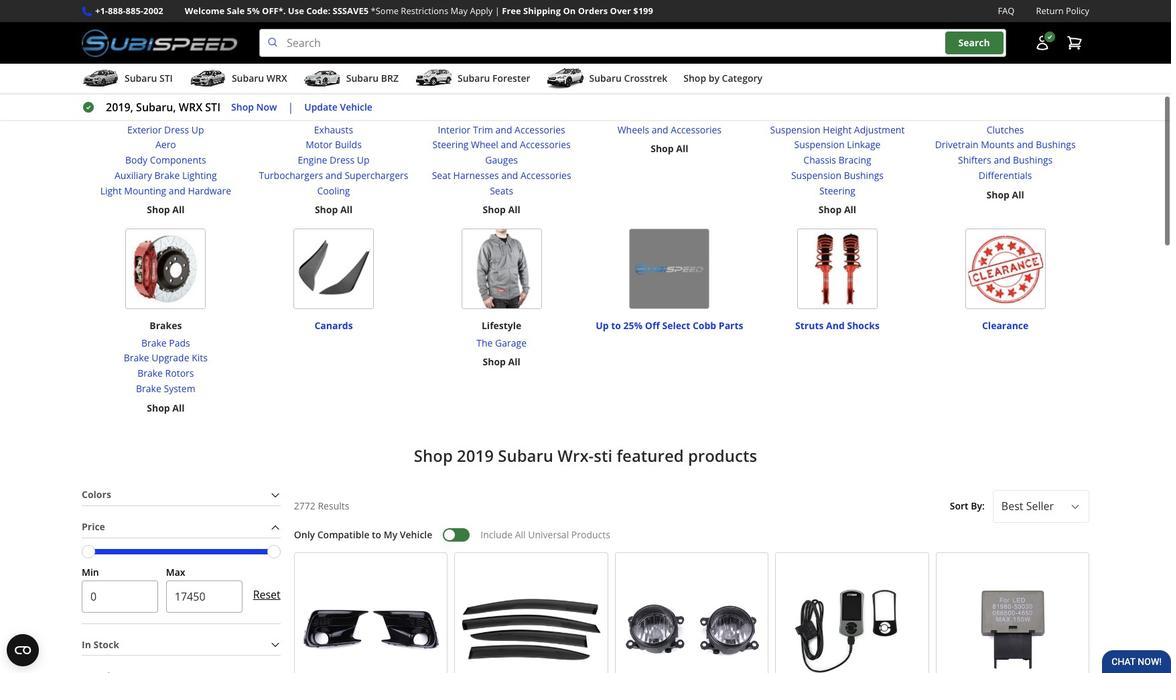 Task type: locate. For each thing, give the bounding box(es) containing it.
1 horizontal spatial |
[[495, 5, 500, 17]]

2019
[[457, 445, 494, 467]]

subaru for subaru wrx
[[232, 72, 264, 85]]

on
[[563, 5, 576, 17]]

and down clutches 'link'
[[1017, 138, 1034, 151]]

all down wheels and accessories link
[[677, 142, 689, 155]]

struts and shocks link
[[796, 313, 880, 332]]

shop all link down seats link
[[483, 203, 521, 218]]

1 vertical spatial interior
[[438, 123, 471, 136]]

dress
[[164, 123, 189, 136], [330, 154, 355, 166]]

sort
[[950, 500, 969, 512]]

canards
[[315, 319, 353, 332]]

accessories down interior trim and accessories link
[[520, 138, 571, 151]]

0 horizontal spatial sti
[[160, 72, 173, 85]]

vehicle right my
[[400, 528, 433, 541]]

components
[[150, 154, 206, 166]]

turbochargers
[[259, 169, 323, 182]]

shop all link down differentials link
[[987, 187, 1025, 203]]

wheels
[[630, 106, 664, 119], [618, 123, 650, 136]]

1 horizontal spatial dress
[[330, 154, 355, 166]]

shop down the garage link
[[483, 356, 506, 368]]

1 horizontal spatial steering
[[820, 184, 856, 197]]

1 vertical spatial sti
[[205, 100, 221, 115]]

chassis
[[804, 154, 837, 166]]

shop by category
[[684, 72, 763, 85]]

and down 'auxiliary brake lighting' "link"
[[169, 184, 186, 197]]

and down drivetrain mounts and bushings link
[[994, 154, 1011, 166]]

1 horizontal spatial wrx
[[267, 72, 287, 85]]

subaru left crosstrek
[[590, 72, 622, 85]]

0 vertical spatial sti
[[160, 72, 173, 85]]

| right now
[[288, 100, 294, 115]]

0 horizontal spatial steering
[[433, 138, 469, 151]]

0 vertical spatial drivetrain
[[982, 106, 1030, 119]]

brakes
[[150, 319, 182, 332]]

orders
[[578, 5, 608, 17]]

shop left by
[[684, 72, 707, 85]]

select... image
[[1070, 501, 1081, 512]]

a subaru wrx thumbnail image image
[[189, 68, 226, 89]]

colors
[[82, 488, 111, 501]]

1 horizontal spatial drivetrain
[[982, 106, 1030, 119]]

subaru brz button
[[303, 66, 399, 93]]

code:
[[306, 5, 331, 17]]

exterior up the exterior dress up link
[[147, 106, 185, 119]]

all down the steering link
[[845, 203, 857, 216]]

shop all link for shop
[[483, 355, 521, 370]]

0 vertical spatial bushings
[[1036, 138, 1076, 151]]

shop all link for builds
[[315, 203, 353, 218]]

shop down differentials link
[[987, 188, 1010, 201]]

0 horizontal spatial to
[[372, 528, 382, 541]]

shop inside wheels and tires wheels and accessories shop all
[[651, 142, 674, 155]]

all down system
[[172, 401, 185, 414]]

all inside drivetrain clutches drivetrain mounts and bushings shifters and bushings differentials shop all
[[1013, 188, 1025, 201]]

subaru for subaru forester
[[458, 72, 490, 85]]

0 vertical spatial dress
[[164, 123, 189, 136]]

1 vertical spatial up
[[357, 154, 370, 166]]

0 vertical spatial to
[[611, 319, 621, 332]]

1 horizontal spatial up
[[357, 154, 370, 166]]

0 horizontal spatial up
[[192, 123, 204, 136]]

reset
[[253, 587, 281, 602]]

faq
[[998, 5, 1015, 17]]

all down seats link
[[509, 203, 521, 216]]

brake
[[155, 169, 180, 182], [141, 336, 167, 349], [124, 351, 149, 364], [138, 367, 163, 379], [136, 382, 161, 395]]

shop all link
[[651, 142, 689, 157], [987, 187, 1025, 203], [147, 203, 185, 218], [315, 203, 353, 218], [483, 203, 521, 218], [819, 203, 857, 218], [483, 355, 521, 370], [147, 401, 185, 416]]

shocks
[[848, 319, 880, 332]]

shop all link for and
[[483, 203, 521, 218]]

and down interior trim and accessories link
[[501, 138, 518, 151]]

shop left now
[[231, 100, 254, 113]]

0 horizontal spatial |
[[288, 100, 294, 115]]

1 vertical spatial wrx
[[179, 100, 203, 115]]

and down crosstrek
[[652, 123, 669, 136]]

a subaru forester thumbnail image image
[[415, 68, 452, 89]]

0 vertical spatial interior
[[484, 106, 520, 119]]

sti up 2019, subaru, wrx sti
[[160, 72, 173, 85]]

bushings
[[1036, 138, 1076, 151], [1013, 154, 1053, 166], [844, 169, 884, 182]]

and inside engine exhausts motor builds engine dress up turbochargers and superchargers cooling shop all
[[326, 169, 342, 182]]

2 vertical spatial bushings
[[844, 169, 884, 182]]

update vehicle button
[[304, 100, 373, 115]]

drivetrain mounts and bushings link
[[936, 138, 1076, 153]]

accessories down tires
[[671, 123, 722, 136]]

shop down seats link
[[483, 203, 506, 216]]

dress inside the exterior exterior dress up aero body components auxiliary brake lighting light mounting and hardware shop all
[[164, 123, 189, 136]]

parts
[[719, 319, 744, 332]]

steering
[[433, 138, 469, 151], [820, 184, 856, 197]]

brake up brake upgrade kits link
[[141, 336, 167, 349]]

all down differentials link
[[1013, 188, 1025, 201]]

+1-888-885-2002 link
[[95, 4, 163, 18]]

bushings down bracing
[[844, 169, 884, 182]]

and down engine dress up link
[[326, 169, 342, 182]]

chassis bracing link
[[771, 153, 905, 168]]

clutches
[[987, 123, 1025, 136]]

0 vertical spatial vehicle
[[340, 100, 373, 113]]

subaru left brz
[[346, 72, 379, 85]]

all down cooling link
[[340, 203, 353, 216]]

sti
[[594, 445, 613, 467]]

gauges
[[486, 154, 518, 166]]

kits
[[192, 351, 208, 364]]

exterior down subaru,
[[127, 123, 162, 136]]

suspension image image
[[798, 16, 878, 96]]

engine image image
[[294, 16, 374, 96]]

height
[[823, 123, 852, 136]]

by
[[709, 72, 720, 85]]

up inside the exterior exterior dress up aero body components auxiliary brake lighting light mounting and hardware shop all
[[192, 123, 204, 136]]

1 vertical spatial steering
[[820, 184, 856, 197]]

shop all link down brake system link
[[147, 401, 185, 416]]

1 vertical spatial to
[[372, 528, 382, 541]]

clutches link
[[936, 122, 1076, 138]]

shifters
[[959, 154, 992, 166]]

shop down brake system link
[[147, 401, 170, 414]]

shop all link for adjustment
[[819, 203, 857, 218]]

shop down wheels and accessories link
[[651, 142, 674, 155]]

suspension height adjustment link
[[771, 122, 905, 138]]

shop all link down cooling link
[[315, 203, 353, 218]]

subispeed logo image
[[82, 29, 238, 57]]

select
[[663, 319, 691, 332]]

search input field
[[259, 29, 1007, 57]]

0 horizontal spatial vehicle
[[340, 100, 373, 113]]

dress down builds
[[330, 154, 355, 166]]

dress up aero
[[164, 123, 189, 136]]

universal
[[528, 528, 569, 541]]

brake inside the exterior exterior dress up aero body components auxiliary brake lighting light mounting and hardware shop all
[[155, 169, 180, 182]]

all down light mounting and hardware 'link'
[[172, 203, 185, 216]]

oem rain guard deflector kit - 2015-2021 subaru wrx / sti image
[[461, 558, 602, 673]]

to left my
[[372, 528, 382, 541]]

shop all link down wheels and accessories link
[[651, 142, 689, 157]]

Select... button
[[993, 490, 1090, 523]]

shop
[[684, 72, 707, 85], [231, 100, 254, 113], [651, 142, 674, 155], [987, 188, 1010, 201], [147, 203, 170, 216], [315, 203, 338, 216], [483, 203, 506, 216], [819, 203, 842, 216], [483, 356, 506, 368], [147, 401, 170, 414], [414, 445, 453, 467]]

featured
[[617, 445, 684, 467]]

1 vertical spatial dress
[[330, 154, 355, 166]]

wheels and tires image image
[[630, 16, 710, 96]]

sssave5
[[333, 5, 369, 17]]

steering up seat
[[433, 138, 469, 151]]

shop down light mounting and hardware 'link'
[[147, 203, 170, 216]]

all down garage
[[509, 356, 521, 368]]

shop all link for brake
[[147, 401, 185, 416]]

all inside interior interior trim and accessories steering wheel and accessories gauges seat harnesses and accessories seats shop all
[[509, 203, 521, 216]]

brake down "body components" link at the left top of page
[[155, 169, 180, 182]]

and inside the exterior exterior dress up aero body components auxiliary brake lighting light mounting and hardware shop all
[[169, 184, 186, 197]]

1 horizontal spatial to
[[611, 319, 621, 332]]

auxiliary
[[115, 169, 152, 182]]

shop inside interior interior trim and accessories steering wheel and accessories gauges seat harnesses and accessories seats shop all
[[483, 203, 506, 216]]

brake system link
[[124, 381, 208, 397]]

over
[[610, 5, 631, 17]]

dress inside engine exhausts motor builds engine dress up turbochargers and superchargers cooling shop all
[[330, 154, 355, 166]]

1 vertical spatial vehicle
[[400, 528, 433, 541]]

brake down brake rotors link
[[136, 382, 161, 395]]

engine up "exhausts"
[[318, 106, 349, 119]]

shop inside the exterior exterior dress up aero body components auxiliary brake lighting light mounting and hardware shop all
[[147, 203, 170, 216]]

faq link
[[998, 4, 1015, 18]]

shop down the steering link
[[819, 203, 842, 216]]

brake down brake upgrade kits link
[[138, 367, 163, 379]]

subaru for subaru crosstrek
[[590, 72, 622, 85]]

wrx down 'a subaru wrx thumbnail image'
[[179, 100, 203, 115]]

and
[[667, 106, 684, 119], [496, 123, 512, 136], [652, 123, 669, 136], [501, 138, 518, 151], [1017, 138, 1034, 151], [994, 154, 1011, 166], [326, 169, 342, 182], [502, 169, 518, 182], [169, 184, 186, 197]]

up up aero link
[[192, 123, 204, 136]]

888-
[[108, 5, 126, 17]]

0 vertical spatial steering
[[433, 138, 469, 151]]

welcome sale 5% off*. use code: sssave5 *some restrictions may apply | free shipping on orders over $199
[[185, 5, 654, 17]]

0 vertical spatial exterior
[[147, 106, 185, 119]]

0 horizontal spatial dress
[[164, 123, 189, 136]]

0 vertical spatial up
[[192, 123, 204, 136]]

button image
[[1035, 35, 1051, 51]]

1 vertical spatial drivetrain
[[936, 138, 979, 151]]

wheel
[[471, 138, 499, 151]]

pads
[[169, 336, 190, 349]]

drivetrain up clutches
[[982, 106, 1030, 119]]

sort by:
[[950, 500, 985, 512]]

suspension
[[811, 106, 864, 119], [771, 123, 821, 136], [795, 138, 845, 151], [792, 169, 842, 182]]

all inside the exterior exterior dress up aero body components auxiliary brake lighting light mounting and hardware shop all
[[172, 203, 185, 216]]

1 vertical spatial exterior
[[127, 123, 162, 136]]

+1-888-885-2002
[[95, 5, 163, 17]]

include all universal products
[[481, 528, 611, 541]]

subaru sti
[[125, 72, 173, 85]]

| left free
[[495, 5, 500, 17]]

winjet oem style fog light kit w/ clear glass housings - 2015-2021 subaru wrx / sti / 2013-2021 scion frs / subaru brz / toyota 86 image
[[621, 558, 763, 673]]

lifestyle
[[482, 319, 522, 332]]

shop all link down light mounting and hardware 'link'
[[147, 203, 185, 218]]

subaru crosstrek
[[590, 72, 668, 85]]

vehicle down subaru brz dropdown button
[[340, 100, 373, 113]]

engine down the motor
[[298, 154, 327, 166]]

shop all link for up
[[147, 203, 185, 218]]

bushings down drivetrain mounts and bushings link
[[1013, 154, 1053, 166]]

vehicle
[[340, 100, 373, 113], [400, 528, 433, 541]]

vehicle inside button
[[340, 100, 373, 113]]

0 vertical spatial wrx
[[267, 72, 287, 85]]

brakes image image
[[126, 229, 206, 309]]

subaru left 'forester'
[[458, 72, 490, 85]]

wrx up now
[[267, 72, 287, 85]]

shop all link down the garage link
[[483, 355, 521, 370]]

interior up interior trim and accessories link
[[484, 106, 520, 119]]

bushings down clutches 'link'
[[1036, 138, 1076, 151]]

drivetrain up shifters
[[936, 138, 979, 151]]

all inside engine exhausts motor builds engine dress up turbochargers and superchargers cooling shop all
[[340, 203, 353, 216]]

+1-
[[95, 5, 108, 17]]

interior left trim
[[438, 123, 471, 136]]

sti
[[160, 72, 173, 85], [205, 100, 221, 115]]

subaru for subaru brz
[[346, 72, 379, 85]]

wheels down subaru crosstrek
[[618, 123, 650, 136]]

to left 25% at the top right of the page
[[611, 319, 621, 332]]

2002
[[143, 5, 163, 17]]

steering inside interior interior trim and accessories steering wheel and accessories gauges seat harnesses and accessories seats shop all
[[433, 138, 469, 151]]

subaru up shop now
[[232, 72, 264, 85]]

Max text field
[[166, 580, 242, 612]]

up up superchargers
[[357, 154, 370, 166]]

sti down 'a subaru wrx thumbnail image'
[[205, 100, 221, 115]]

shop all link for mounts
[[987, 187, 1025, 203]]

all
[[677, 142, 689, 155], [1013, 188, 1025, 201], [172, 203, 185, 216], [340, 203, 353, 216], [509, 203, 521, 216], [845, 203, 857, 216], [509, 356, 521, 368], [172, 401, 185, 414], [515, 528, 526, 541]]

body
[[125, 154, 148, 166]]

clearance link
[[983, 313, 1029, 332]]

welcome
[[185, 5, 225, 17]]

subaru up subaru,
[[125, 72, 157, 85]]

shop all link down the steering link
[[819, 203, 857, 218]]

all inside suspension suspension height adjustment suspension linkage chassis bracing suspension bushings steering shop all
[[845, 203, 857, 216]]

0 horizontal spatial interior
[[438, 123, 471, 136]]

olm led hyperblink module - 2015-2021 subaru wrx / sti / 2014-2018 forester / 2013-2017 crosstrek / 2012-2016 impreza / 2010-2014 outback / 2013-2016 scion fr-s / 2013-2020 subaru brz / 2017-2019 toyota 86 image
[[942, 558, 1084, 673]]

wheels up wheels and accessories link
[[630, 106, 664, 119]]

suspension suspension height adjustment suspension linkage chassis bracing suspension bushings steering shop all
[[771, 106, 905, 216]]

2 horizontal spatial up
[[596, 319, 609, 332]]

subaru,
[[136, 100, 176, 115]]

cooling link
[[259, 183, 409, 199]]

shop inside drivetrain clutches drivetrain mounts and bushings shifters and bushings differentials shop all
[[987, 188, 1010, 201]]

update vehicle
[[304, 100, 373, 113]]

all inside brakes brake pads brake upgrade kits brake rotors brake system shop all
[[172, 401, 185, 414]]

0 vertical spatial |
[[495, 5, 500, 17]]

return policy
[[1037, 5, 1090, 17]]

steering down suspension bushings link at the right top of the page
[[820, 184, 856, 197]]

harnesses
[[454, 169, 499, 182]]

shop inside dropdown button
[[684, 72, 707, 85]]

up left 25% at the top right of the page
[[596, 319, 609, 332]]

include
[[481, 528, 513, 541]]

accessories down gauges 'link'
[[521, 169, 572, 182]]

shop down cooling link
[[315, 203, 338, 216]]

the
[[477, 336, 493, 349]]

shop by category button
[[684, 66, 763, 93]]

1 horizontal spatial vehicle
[[400, 528, 433, 541]]

Min text field
[[82, 580, 158, 612]]



Task type: describe. For each thing, give the bounding box(es) containing it.
shop inside the lifestyle the garage shop all
[[483, 356, 506, 368]]

bracing
[[839, 154, 872, 166]]

2772 results
[[294, 500, 350, 512]]

1 vertical spatial |
[[288, 100, 294, 115]]

2 vertical spatial up
[[596, 319, 609, 332]]

differentials link
[[936, 168, 1076, 183]]

policy
[[1066, 5, 1090, 17]]

up inside engine exhausts motor builds engine dress up turbochargers and superchargers cooling shop all
[[357, 154, 370, 166]]

subispeed facelift jdm style drl + sequential turn signal bezel - 2018-2021 subaru wrx / sti image
[[300, 558, 442, 673]]

brake upgrade kits link
[[124, 351, 208, 366]]

shop all link for wheels
[[651, 142, 689, 157]]

lifestyle image image
[[462, 229, 542, 309]]

drivetrain image image
[[966, 16, 1046, 96]]

gauges link
[[432, 153, 572, 168]]

subaru brz
[[346, 72, 399, 85]]

subaru for subaru sti
[[125, 72, 157, 85]]

brake down brake pads link at left
[[124, 351, 149, 364]]

superchargers
[[345, 169, 409, 182]]

shop 2019 subaru wrx-sti featured products
[[414, 445, 758, 467]]

lifestyle the garage shop all
[[477, 319, 527, 368]]

and up steering wheel and accessories link
[[496, 123, 512, 136]]

shop inside engine exhausts motor builds engine dress up turbochargers and superchargers cooling shop all
[[315, 203, 338, 216]]

interior interior trim and accessories steering wheel and accessories gauges seat harnesses and accessories seats shop all
[[432, 106, 572, 216]]

interior trim and accessories link
[[432, 122, 572, 138]]

shop inside brakes brake pads brake upgrade kits brake rotors brake system shop all
[[147, 401, 170, 414]]

by:
[[971, 500, 985, 512]]

compatible
[[318, 528, 370, 541]]

0 horizontal spatial wrx
[[179, 100, 203, 115]]

5%
[[247, 5, 260, 17]]

exterior image image
[[126, 16, 206, 96]]

wheels and accessories link
[[618, 122, 722, 138]]

drivetrain clutches drivetrain mounts and bushings shifters and bushings differentials shop all
[[936, 106, 1076, 201]]

struts and shocks image image
[[798, 229, 878, 309]]

clearance
[[983, 319, 1029, 332]]

open widget image
[[7, 634, 39, 666]]

cobb tuning accessport v3 - 2015-2021 subaru wrx / sti / 2014-2018 subaru forester image
[[782, 558, 923, 673]]

body components link
[[100, 153, 231, 168]]

canards image image
[[294, 229, 374, 309]]

1 vertical spatial wheels
[[618, 123, 650, 136]]

subaru wrx
[[232, 72, 287, 85]]

exterior dress up link
[[100, 122, 231, 138]]

the garage link
[[477, 336, 527, 351]]

$199
[[634, 5, 654, 17]]

and
[[827, 319, 845, 332]]

subaru left wrx-
[[498, 445, 554, 467]]

free
[[502, 5, 521, 17]]

0 horizontal spatial drivetrain
[[936, 138, 979, 151]]

max
[[166, 566, 185, 578]]

auxiliary brake lighting link
[[100, 168, 231, 183]]

exhausts
[[314, 123, 353, 136]]

up to 25% off select cobb parts image image
[[630, 229, 710, 309]]

shifters and bushings link
[[936, 153, 1076, 168]]

seat harnesses and accessories link
[[432, 168, 572, 183]]

all inside the lifestyle the garage shop all
[[509, 356, 521, 368]]

sti inside dropdown button
[[160, 72, 173, 85]]

a subaru sti thumbnail image image
[[82, 68, 119, 89]]

struts and shocks
[[796, 319, 880, 332]]

shop left 2019
[[414, 445, 453, 467]]

subaru forester button
[[415, 66, 531, 93]]

bushings inside suspension suspension height adjustment suspension linkage chassis bracing suspension bushings steering shop all
[[844, 169, 884, 182]]

steering inside suspension suspension height adjustment suspension linkage chassis bracing suspension bushings steering shop all
[[820, 184, 856, 197]]

motor builds link
[[259, 138, 409, 153]]

up to 25% off select cobb parts
[[596, 319, 744, 332]]

search
[[959, 36, 991, 49]]

and down gauges 'link'
[[502, 169, 518, 182]]

search button
[[946, 32, 1004, 54]]

tires
[[687, 106, 710, 119]]

aero link
[[100, 138, 231, 153]]

seats link
[[432, 183, 572, 199]]

seat
[[432, 169, 451, 182]]

garage
[[495, 336, 527, 349]]

products
[[688, 445, 758, 467]]

brake pads link
[[124, 336, 208, 351]]

sale
[[227, 5, 245, 17]]

now
[[256, 100, 277, 113]]

system
[[164, 382, 195, 395]]

wrx inside dropdown button
[[267, 72, 287, 85]]

all right include
[[515, 528, 526, 541]]

brakes brake pads brake upgrade kits brake rotors brake system shop all
[[124, 319, 208, 414]]

shop inside suspension suspension height adjustment suspension linkage chassis bracing suspension bushings steering shop all
[[819, 203, 842, 216]]

2019,
[[106, 100, 133, 115]]

price
[[82, 520, 105, 533]]

clearance image image
[[966, 229, 1046, 309]]

accessories up steering wheel and accessories link
[[515, 123, 566, 136]]

return
[[1037, 5, 1064, 17]]

0 vertical spatial wheels
[[630, 106, 664, 119]]

wheels and tires wheels and accessories shop all
[[618, 106, 722, 155]]

products
[[572, 528, 611, 541]]

1 horizontal spatial interior
[[484, 106, 520, 119]]

engine exhausts motor builds engine dress up turbochargers and superchargers cooling shop all
[[259, 106, 409, 216]]

all inside wheels and tires wheels and accessories shop all
[[677, 142, 689, 155]]

results
[[318, 500, 350, 512]]

1 horizontal spatial sti
[[205, 100, 221, 115]]

a subaru brz thumbnail image image
[[303, 68, 341, 89]]

minimum slider
[[82, 545, 95, 558]]

may
[[451, 5, 468, 17]]

mounting
[[124, 184, 166, 197]]

subaru wrx button
[[189, 66, 287, 93]]

rotors
[[165, 367, 194, 379]]

apply
[[470, 5, 493, 17]]

interior image image
[[462, 16, 542, 96]]

linkage
[[848, 138, 881, 151]]

upgrade
[[152, 351, 189, 364]]

and up wheels and accessories link
[[667, 106, 684, 119]]

steering link
[[771, 183, 905, 199]]

aero
[[155, 138, 176, 151]]

1 vertical spatial engine
[[298, 154, 327, 166]]

a subaru crosstrek thumbnail image image
[[547, 68, 584, 89]]

maximum slider
[[267, 545, 281, 558]]

subaru crosstrek button
[[547, 66, 668, 93]]

update
[[304, 100, 338, 113]]

only compatible to my vehicle
[[294, 528, 433, 541]]

forester
[[493, 72, 531, 85]]

hardware
[[188, 184, 231, 197]]

off*.
[[262, 5, 286, 17]]

light mounting and hardware link
[[100, 183, 231, 199]]

shipping
[[524, 5, 561, 17]]

off
[[645, 319, 660, 332]]

accessories inside wheels and tires wheels and accessories shop all
[[671, 123, 722, 136]]

seats
[[490, 184, 514, 197]]

steering wheel and accessories link
[[432, 138, 572, 153]]

0 vertical spatial engine
[[318, 106, 349, 119]]

1 vertical spatial bushings
[[1013, 154, 1053, 166]]



Task type: vqa. For each thing, say whether or not it's contained in the screenshot.
"2018,"
no



